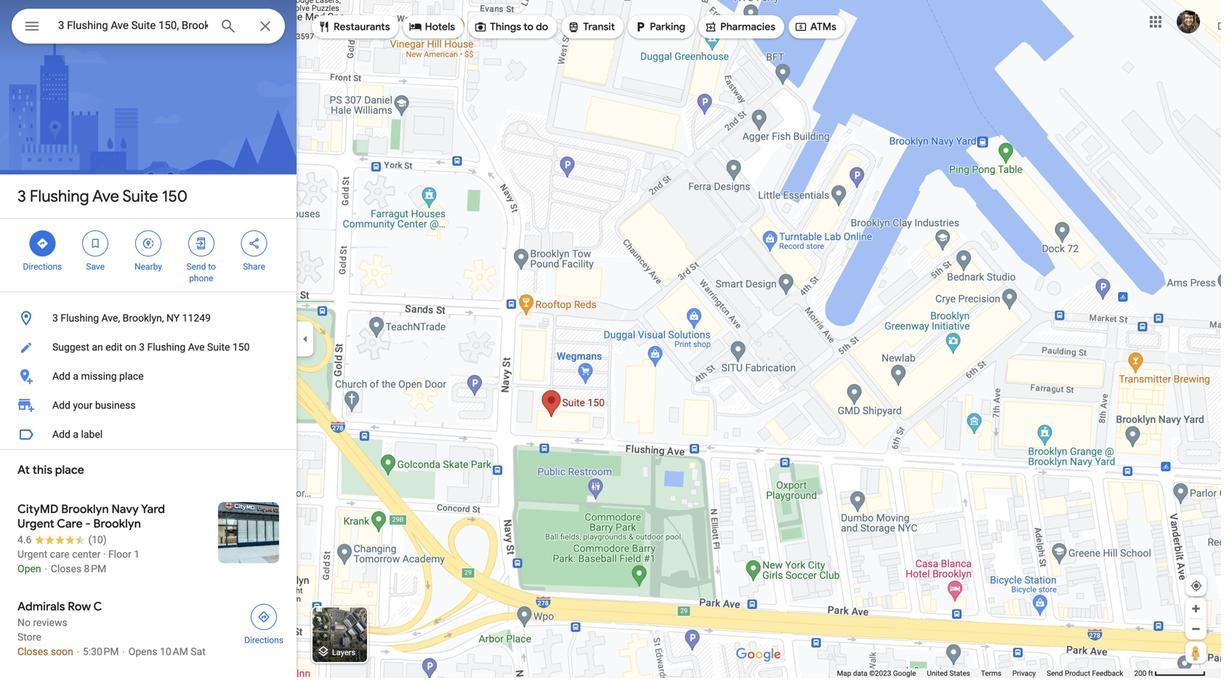 Task type: vqa. For each thing, say whether or not it's contained in the screenshot.
list
no



Task type: locate. For each thing, give the bounding box(es) containing it.
a left missing
[[73, 370, 78, 382]]

flushing inside button
[[61, 312, 99, 324]]

3 inside button
[[52, 312, 58, 324]]

0 horizontal spatial 150
[[162, 186, 187, 206]]

ave
[[92, 186, 119, 206], [188, 341, 205, 353]]

no
[[17, 617, 31, 629]]

1 vertical spatial a
[[73, 428, 78, 440]]

flushing down ny
[[147, 341, 185, 353]]

0 horizontal spatial suite
[[122, 186, 158, 206]]

closes
[[51, 563, 81, 575], [17, 646, 48, 658]]

to
[[524, 20, 533, 33], [208, 262, 216, 272]]

 atms
[[794, 19, 836, 35]]

missing
[[81, 370, 117, 382]]


[[195, 235, 208, 251]]

1 vertical spatial add
[[52, 399, 70, 411]]

1 vertical spatial place
[[55, 463, 84, 477]]

store
[[17, 631, 41, 643]]

citymd
[[17, 502, 58, 517]]

0 vertical spatial directions
[[23, 262, 62, 272]]

at this place
[[17, 463, 84, 477]]

0 vertical spatial ave
[[92, 186, 119, 206]]

0 vertical spatial a
[[73, 370, 78, 382]]

·
[[103, 548, 106, 560]]

1 a from the top
[[73, 370, 78, 382]]

send inside button
[[1047, 669, 1063, 678]]

send for send product feedback
[[1047, 669, 1063, 678]]

suite up the  on the left top of the page
[[122, 186, 158, 206]]

label
[[81, 428, 103, 440]]

0 vertical spatial 150
[[162, 186, 187, 206]]

0 vertical spatial add
[[52, 370, 70, 382]]

nearby
[[135, 262, 162, 272]]

0 horizontal spatial to
[[208, 262, 216, 272]]

this
[[32, 463, 52, 477]]

flushing
[[30, 186, 89, 206], [61, 312, 99, 324], [147, 341, 185, 353]]

layers
[[332, 648, 355, 657]]

0 horizontal spatial 3
[[17, 186, 26, 206]]

an
[[92, 341, 103, 353]]

reviews
[[33, 617, 67, 629]]

2 horizontal spatial 3
[[139, 341, 145, 353]]


[[567, 19, 580, 35]]


[[142, 235, 155, 251]]

suite
[[122, 186, 158, 206], [207, 341, 230, 353]]

place right the "this"
[[55, 463, 84, 477]]

 pharmacies
[[704, 19, 775, 35]]


[[409, 19, 422, 35]]

0 horizontal spatial ⋅
[[44, 563, 48, 575]]

directions image
[[257, 611, 270, 624]]

3 add from the top
[[52, 428, 70, 440]]

1 horizontal spatial 150
[[233, 341, 250, 353]]

urgent up open
[[17, 548, 47, 560]]

to left the do
[[524, 20, 533, 33]]

add left 'label'
[[52, 428, 70, 440]]

care
[[50, 548, 70, 560]]

3 Flushing Ave Suite 150, Brooklyn, NY 11249 field
[[12, 9, 285, 44]]

1 horizontal spatial directions
[[244, 635, 283, 645]]

add inside "link"
[[52, 399, 70, 411]]

a for missing
[[73, 370, 78, 382]]

3
[[17, 186, 26, 206], [52, 312, 58, 324], [139, 341, 145, 353]]

at
[[17, 463, 30, 477]]


[[23, 16, 41, 37]]

5:30 pm
[[83, 646, 119, 658]]

0 vertical spatial 3
[[17, 186, 26, 206]]

0 vertical spatial urgent
[[17, 516, 54, 531]]

a left 'label'
[[73, 428, 78, 440]]

add a label
[[52, 428, 103, 440]]

ft
[[1148, 669, 1153, 678]]

add left your
[[52, 399, 70, 411]]

1 vertical spatial closes
[[17, 646, 48, 658]]

1 horizontal spatial ave
[[188, 341, 205, 353]]

0 horizontal spatial send
[[186, 262, 206, 272]]

1 vertical spatial suite
[[207, 341, 230, 353]]

center
[[72, 548, 101, 560]]

navy
[[112, 502, 139, 517]]

send up phone at the left top
[[186, 262, 206, 272]]

urgent up 4.6
[[17, 516, 54, 531]]

send
[[186, 262, 206, 272], [1047, 669, 1063, 678]]

directions
[[23, 262, 62, 272], [244, 635, 283, 645]]

footer containing map data ©2023 google
[[837, 669, 1134, 678]]

1 vertical spatial 3
[[52, 312, 58, 324]]

2 urgent from the top
[[17, 548, 47, 560]]

opens
[[128, 646, 157, 658]]

flushing up suggest
[[61, 312, 99, 324]]


[[634, 19, 647, 35]]

row
[[68, 599, 91, 614]]

ave down 11249
[[188, 341, 205, 353]]

ave up 
[[92, 186, 119, 206]]

2 vertical spatial 3
[[139, 341, 145, 353]]

send inside send to phone
[[186, 262, 206, 272]]

1 vertical spatial 150
[[233, 341, 250, 353]]

1 vertical spatial urgent
[[17, 548, 47, 560]]

urgent
[[17, 516, 54, 531], [17, 548, 47, 560]]

1 horizontal spatial place
[[119, 370, 144, 382]]

1 horizontal spatial to
[[524, 20, 533, 33]]

terms button
[[981, 669, 1001, 678]]

send product feedback button
[[1047, 669, 1123, 678]]

⋅ right open
[[44, 563, 48, 575]]

urgent care center · floor 1 open ⋅ closes 8 pm
[[17, 548, 140, 575]]

 search field
[[12, 9, 285, 47]]

0 horizontal spatial directions
[[23, 262, 62, 272]]

2 vertical spatial flushing
[[147, 341, 185, 353]]

3 flushing ave suite 150 main content
[[0, 0, 297, 678]]

0 vertical spatial to
[[524, 20, 533, 33]]

0 horizontal spatial ave
[[92, 186, 119, 206]]

©2023
[[869, 669, 891, 678]]

-
[[85, 516, 91, 531]]

1 vertical spatial to
[[208, 262, 216, 272]]

directions inside actions for 3 flushing ave suite 150 region
[[23, 262, 62, 272]]

1 horizontal spatial send
[[1047, 669, 1063, 678]]

suggest
[[52, 341, 89, 353]]

to up phone at the left top
[[208, 262, 216, 272]]


[[704, 19, 717, 35]]

1 horizontal spatial 3
[[52, 312, 58, 324]]

⋅ right soon
[[76, 646, 80, 658]]

⋅ left opens
[[121, 646, 126, 658]]

1 vertical spatial flushing
[[61, 312, 99, 324]]

place down on
[[119, 370, 144, 382]]

closes down care
[[51, 563, 81, 575]]

3 flushing ave, brooklyn, ny 11249 button
[[0, 304, 297, 333]]

google account: giulia masi  
(giulia.masi@adept.ai) image
[[1177, 10, 1200, 34]]

0 vertical spatial flushing
[[30, 186, 89, 206]]

suite down 11249
[[207, 341, 230, 353]]

0 vertical spatial place
[[119, 370, 144, 382]]

place
[[119, 370, 144, 382], [55, 463, 84, 477]]

0 vertical spatial closes
[[51, 563, 81, 575]]

directions down directions icon
[[244, 635, 283, 645]]

zoom out image
[[1190, 624, 1201, 634]]

flushing for ave,
[[61, 312, 99, 324]]

150 up actions for 3 flushing ave suite 150 region
[[162, 186, 187, 206]]

terms
[[981, 669, 1001, 678]]

2 vertical spatial add
[[52, 428, 70, 440]]

add your business link
[[0, 391, 297, 420]]

urgent inside citymd brooklyn navy yard urgent care - brooklyn
[[17, 516, 54, 531]]

feedback
[[1092, 669, 1123, 678]]

pharmacies
[[720, 20, 775, 33]]

8 pm
[[84, 563, 106, 575]]

admirals row c no reviews store closes soon ⋅ 5:30 pm ⋅ opens 10 am sat
[[17, 599, 206, 658]]

from your device image
[[1190, 579, 1203, 592]]

1 vertical spatial ave
[[188, 341, 205, 353]]

2 add from the top
[[52, 399, 70, 411]]

None field
[[58, 17, 208, 34]]

2 a from the top
[[73, 428, 78, 440]]

1 add from the top
[[52, 370, 70, 382]]

0 vertical spatial send
[[186, 262, 206, 272]]

150 left collapse side panel icon
[[233, 341, 250, 353]]

flushing up 
[[30, 186, 89, 206]]

150 inside suggest an edit on 3 flushing ave suite 150 'button'
[[233, 341, 250, 353]]

on
[[125, 341, 136, 353]]

flushing for ave
[[30, 186, 89, 206]]

closes down store
[[17, 646, 48, 658]]


[[318, 19, 331, 35]]

send to phone
[[186, 262, 216, 283]]

send left product
[[1047, 669, 1063, 678]]

0 horizontal spatial closes
[[17, 646, 48, 658]]

0 horizontal spatial place
[[55, 463, 84, 477]]

to inside  things to do
[[524, 20, 533, 33]]

1 vertical spatial send
[[1047, 669, 1063, 678]]

4.6 stars 10 reviews image
[[17, 533, 107, 547]]

1 urgent from the top
[[17, 516, 54, 531]]

1 vertical spatial directions
[[244, 635, 283, 645]]


[[248, 235, 261, 251]]

 hotels
[[409, 19, 455, 35]]

footer
[[837, 669, 1134, 678]]

footer inside google maps element
[[837, 669, 1134, 678]]

do
[[536, 20, 548, 33]]

google
[[893, 669, 916, 678]]

add down suggest
[[52, 370, 70, 382]]

privacy
[[1012, 669, 1036, 678]]

1 horizontal spatial closes
[[51, 563, 81, 575]]

directions down 
[[23, 262, 62, 272]]

1 horizontal spatial suite
[[207, 341, 230, 353]]

soon
[[51, 646, 73, 658]]



Task type: describe. For each thing, give the bounding box(es) containing it.
urgent inside urgent care center · floor 1 open ⋅ closes 8 pm
[[17, 548, 47, 560]]

ny
[[166, 312, 180, 324]]

 restaurants
[[318, 19, 390, 35]]

map
[[837, 669, 851, 678]]

a for label
[[73, 428, 78, 440]]

zoom in image
[[1190, 603, 1201, 614]]

2 horizontal spatial ⋅
[[121, 646, 126, 658]]

citymd brooklyn navy yard urgent care - brooklyn
[[17, 502, 165, 531]]

phone
[[189, 273, 213, 283]]

google maps element
[[0, 0, 1221, 678]]

 parking
[[634, 19, 685, 35]]

add for add a label
[[52, 428, 70, 440]]


[[794, 19, 807, 35]]

3 for 3 flushing ave, brooklyn, ny 11249
[[52, 312, 58, 324]]

actions for 3 flushing ave suite 150 region
[[0, 219, 297, 291]]

⋅ inside urgent care center · floor 1 open ⋅ closes 8 pm
[[44, 563, 48, 575]]

united states
[[927, 669, 970, 678]]

 button
[[12, 9, 52, 47]]

add a label button
[[0, 420, 297, 449]]

c
[[93, 599, 102, 614]]

transit
[[583, 20, 615, 33]]

suggest an edit on 3 flushing ave suite 150
[[52, 341, 250, 353]]

3 flushing ave, brooklyn, ny 11249
[[52, 312, 211, 324]]

suggest an edit on 3 flushing ave suite 150 button
[[0, 333, 297, 362]]


[[474, 19, 487, 35]]

closes inside admirals row c no reviews store closes soon ⋅ 5:30 pm ⋅ opens 10 am sat
[[17, 646, 48, 658]]

flushing inside 'button'
[[147, 341, 185, 353]]

privacy button
[[1012, 669, 1036, 678]]

3 flushing ave suite 150
[[17, 186, 187, 206]]

business
[[95, 399, 136, 411]]

200 ft button
[[1134, 669, 1206, 678]]

restaurants
[[334, 20, 390, 33]]

1
[[134, 548, 140, 560]]

1 horizontal spatial ⋅
[[76, 646, 80, 658]]

suite inside 'button'
[[207, 341, 230, 353]]

3 for 3 flushing ave suite 150
[[17, 186, 26, 206]]

200 ft
[[1134, 669, 1153, 678]]

200
[[1134, 669, 1146, 678]]

floor
[[108, 548, 131, 560]]

united states button
[[927, 669, 970, 678]]

ave,
[[101, 312, 120, 324]]

your
[[73, 399, 93, 411]]

11249
[[182, 312, 211, 324]]

10 am
[[160, 646, 188, 658]]

united
[[927, 669, 948, 678]]

brooklyn,
[[123, 312, 164, 324]]

yard
[[141, 502, 165, 517]]


[[36, 235, 49, 251]]

to inside send to phone
[[208, 262, 216, 272]]

care
[[57, 516, 83, 531]]

3 inside 'button'
[[139, 341, 145, 353]]

add for add your business
[[52, 399, 70, 411]]

map data ©2023 google
[[837, 669, 916, 678]]

admirals
[[17, 599, 65, 614]]

add a missing place button
[[0, 362, 297, 391]]

none field inside 3 flushing ave suite 150, brooklyn, ny 11249 "field"
[[58, 17, 208, 34]]

 transit
[[567, 19, 615, 35]]

add for add a missing place
[[52, 370, 70, 382]]

collapse side panel image
[[297, 331, 313, 347]]

closes inside urgent care center · floor 1 open ⋅ closes 8 pm
[[51, 563, 81, 575]]

add your business
[[52, 399, 136, 411]]

states
[[949, 669, 970, 678]]

things
[[490, 20, 521, 33]]

open
[[17, 563, 41, 575]]

atms
[[810, 20, 836, 33]]

add a missing place
[[52, 370, 144, 382]]

data
[[853, 669, 867, 678]]

(10)
[[88, 534, 107, 546]]

place inside button
[[119, 370, 144, 382]]

show street view coverage image
[[1185, 642, 1206, 664]]

parking
[[650, 20, 685, 33]]

ave inside 'button'
[[188, 341, 205, 353]]

product
[[1065, 669, 1090, 678]]

hotels
[[425, 20, 455, 33]]

directions button
[[235, 600, 292, 646]]


[[89, 235, 102, 251]]

edit
[[106, 341, 122, 353]]

send for send to phone
[[186, 262, 206, 272]]

0 vertical spatial suite
[[122, 186, 158, 206]]

directions inside button
[[244, 635, 283, 645]]

send product feedback
[[1047, 669, 1123, 678]]

 things to do
[[474, 19, 548, 35]]

sat
[[191, 646, 206, 658]]



